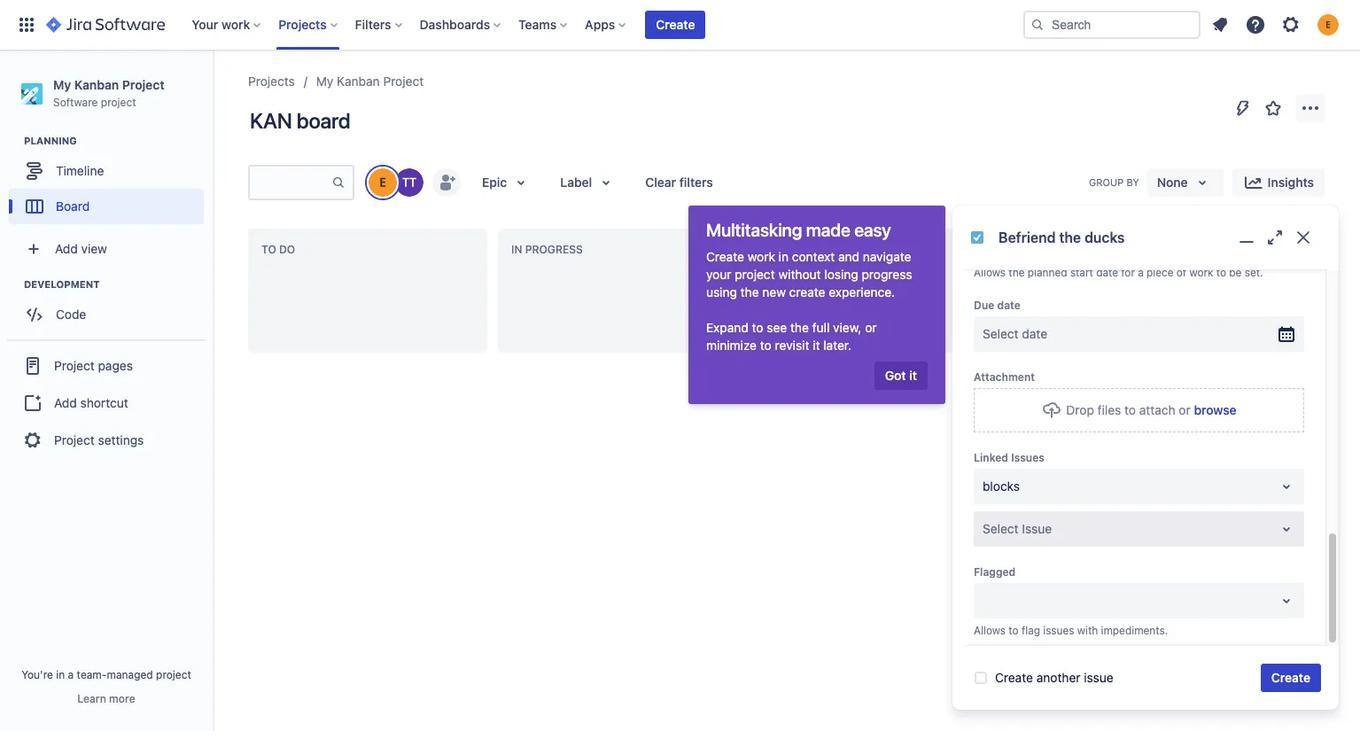 Task type: vqa. For each thing, say whether or not it's contained in the screenshot.
Remove image
no



Task type: locate. For each thing, give the bounding box(es) containing it.
1 horizontal spatial kanban
[[337, 74, 380, 89]]

work right the your on the top of page
[[222, 17, 250, 32]]

add inside add shortcut button
[[54, 395, 77, 410]]

upload image
[[1042, 400, 1063, 421]]

to left see
[[752, 320, 763, 335]]

Search this board text field
[[250, 167, 331, 198]]

my up software at left top
[[53, 77, 71, 92]]

clear filters button
[[635, 168, 724, 197]]

0 vertical spatial work
[[222, 17, 250, 32]]

star kan board image
[[1263, 97, 1284, 119]]

2 allows from the top
[[974, 624, 1006, 637]]

a
[[1138, 266, 1144, 279], [68, 668, 74, 681]]

or right view,
[[865, 320, 877, 335]]

1 vertical spatial project
[[735, 267, 775, 282]]

automations menu button icon image
[[1233, 97, 1254, 118]]

ducks
[[1085, 229, 1125, 245]]

multitasking
[[706, 220, 802, 240]]

0 vertical spatial it
[[813, 338, 820, 353]]

work inside multitasking made easy create work in context and navigate your project without losing progress using the new create experience.
[[748, 249, 775, 264]]

create issue button
[[752, 276, 983, 308]]

add for add shortcut
[[54, 395, 77, 410]]

development image
[[3, 274, 24, 295]]

to
[[261, 243, 276, 256]]

help image
[[1245, 14, 1266, 35]]

open image up open icon
[[1276, 476, 1297, 497]]

1 vertical spatial projects
[[248, 74, 295, 89]]

more image
[[1300, 97, 1321, 119]]

development
[[24, 278, 100, 290]]

kanban
[[337, 74, 380, 89], [74, 77, 119, 92]]

kanban up software at left top
[[74, 77, 119, 92]]

learn
[[77, 692, 106, 705]]

easy
[[854, 220, 891, 240]]

2 select from the top
[[983, 521, 1019, 536]]

context
[[792, 249, 835, 264]]

primary element
[[11, 0, 1024, 50]]

create inside 'button'
[[781, 284, 820, 300]]

discard & close image
[[1293, 227, 1314, 248]]

notifications image
[[1210, 14, 1231, 35]]

planning image
[[3, 130, 24, 152]]

filters
[[679, 175, 713, 190]]

1 vertical spatial a
[[68, 668, 74, 681]]

project down filters dropdown button
[[383, 74, 424, 89]]

1 horizontal spatial create button
[[1261, 664, 1321, 692]]

the up revisit on the top
[[790, 320, 809, 335]]

you're in a team-managed project
[[21, 668, 191, 681]]

group containing project pages
[[7, 340, 206, 465]]

2 horizontal spatial work
[[1190, 266, 1214, 279]]

my
[[316, 74, 334, 89], [53, 77, 71, 92]]

create button inside primary element
[[645, 11, 706, 39]]

1 horizontal spatial it
[[909, 368, 917, 383]]

start
[[1070, 266, 1093, 279]]

teams
[[519, 17, 557, 32]]

or
[[865, 320, 877, 335], [1179, 403, 1191, 418]]

team-
[[77, 668, 107, 681]]

add
[[55, 241, 78, 256], [54, 395, 77, 410]]

2 horizontal spatial date
[[1096, 266, 1118, 279]]

the left the ducks
[[1059, 229, 1081, 245]]

1 vertical spatial select
[[983, 521, 1019, 536]]

the
[[1059, 229, 1081, 245], [1009, 266, 1025, 279], [741, 284, 759, 300], [790, 320, 809, 335]]

0 horizontal spatial issue
[[823, 284, 854, 300]]

your
[[192, 17, 218, 32]]

0 vertical spatial or
[[865, 320, 877, 335]]

create
[[656, 17, 695, 32], [706, 249, 744, 264], [781, 284, 820, 300], [995, 670, 1033, 685], [1272, 670, 1311, 685]]

issue inside 'button'
[[823, 284, 854, 300]]

0 vertical spatial in
[[779, 249, 789, 264]]

1 horizontal spatial in
[[779, 249, 789, 264]]

my up board
[[316, 74, 334, 89]]

0 horizontal spatial project
[[101, 96, 136, 109]]

projects for projects link
[[248, 74, 295, 89]]

made
[[806, 220, 850, 240]]

project up add shortcut
[[54, 358, 95, 373]]

0 vertical spatial open image
[[1276, 476, 1297, 497]]

0 vertical spatial a
[[1138, 266, 1144, 279]]

0 horizontal spatial my
[[53, 77, 71, 92]]

create inside primary element
[[656, 17, 695, 32]]

new
[[762, 284, 786, 300]]

open image
[[1276, 519, 1297, 540]]

a left team-
[[68, 668, 74, 681]]

clear filters
[[645, 175, 713, 190]]

the left "new"
[[741, 284, 759, 300]]

full
[[812, 320, 830, 335]]

projects up kan
[[248, 74, 295, 89]]

linked
[[974, 451, 1008, 465]]

by
[[1127, 176, 1139, 188]]

got it button
[[874, 362, 928, 390]]

0 horizontal spatial a
[[68, 668, 74, 681]]

jira software image
[[46, 14, 165, 35], [46, 14, 165, 35]]

managed
[[107, 668, 153, 681]]

work down multitasking
[[748, 249, 775, 264]]

timeline
[[56, 163, 104, 178]]

work
[[222, 17, 250, 32], [748, 249, 775, 264], [1190, 266, 1214, 279]]

work right of
[[1190, 266, 1214, 279]]

my kanban project software project
[[53, 77, 164, 109]]

1 vertical spatial or
[[1179, 403, 1191, 418]]

1 horizontal spatial work
[[748, 249, 775, 264]]

1 select from the top
[[983, 326, 1019, 341]]

0 horizontal spatial work
[[222, 17, 250, 32]]

2 vertical spatial work
[[1190, 266, 1214, 279]]

project left sidebar navigation image at left
[[122, 77, 164, 92]]

it right got
[[909, 368, 917, 383]]

view,
[[833, 320, 862, 335]]

losing
[[824, 267, 858, 282]]

1 allows from the top
[[974, 266, 1006, 279]]

insights image
[[1243, 172, 1264, 193]]

add left shortcut
[[54, 395, 77, 410]]

allows
[[974, 266, 1006, 279], [974, 624, 1006, 637]]

0 vertical spatial create button
[[645, 11, 706, 39]]

1 vertical spatial in
[[56, 668, 65, 681]]

select down "due date"
[[983, 326, 1019, 341]]

date
[[1096, 266, 1118, 279], [997, 299, 1021, 312], [1022, 326, 1048, 341]]

project up "new"
[[735, 267, 775, 282]]

the inside 'expand to see the full view, or minimize to revisit it later. got it'
[[790, 320, 809, 335]]

pages
[[98, 358, 133, 373]]

issue
[[1022, 521, 1052, 536]]

1 horizontal spatial a
[[1138, 266, 1144, 279]]

select left issue
[[983, 521, 1019, 536]]

0 vertical spatial allows
[[974, 266, 1006, 279]]

date left for
[[1096, 266, 1118, 279]]

in right you're
[[56, 668, 65, 681]]

projects for projects popup button
[[278, 17, 327, 32]]

1 vertical spatial it
[[909, 368, 917, 383]]

0 horizontal spatial kanban
[[74, 77, 119, 92]]

it down full
[[813, 338, 820, 353]]

create column image
[[1001, 232, 1023, 253]]

allows for allows to flag issues with impediments.
[[974, 624, 1006, 637]]

2 horizontal spatial project
[[735, 267, 775, 282]]

board link
[[9, 189, 204, 224]]

1 vertical spatial open image
[[1276, 590, 1297, 612]]

my inside "my kanban project software project"
[[53, 77, 71, 92]]

banner
[[0, 0, 1360, 50]]

project right software at left top
[[101, 96, 136, 109]]

or right 'attach'
[[1179, 403, 1191, 418]]

0 vertical spatial add
[[55, 241, 78, 256]]

0 horizontal spatial date
[[997, 299, 1021, 312]]

0 vertical spatial issue
[[823, 284, 854, 300]]

1 horizontal spatial my
[[316, 74, 334, 89]]

issue right another
[[1084, 670, 1114, 685]]

0 vertical spatial project
[[101, 96, 136, 109]]

0 horizontal spatial or
[[865, 320, 877, 335]]

0 vertical spatial date
[[1096, 266, 1118, 279]]

befriend the ducks
[[999, 229, 1125, 245]]

kanban inside my kanban project link
[[337, 74, 380, 89]]

expand to see the full view, or minimize to revisit it later. got it
[[706, 320, 917, 383]]

project
[[383, 74, 424, 89], [122, 77, 164, 92], [54, 358, 95, 373], [54, 432, 95, 447]]

date right due
[[997, 299, 1021, 312]]

a right for
[[1138, 266, 1144, 279]]

add left view
[[55, 241, 78, 256]]

project right managed
[[156, 668, 191, 681]]

1 horizontal spatial issue
[[1084, 670, 1114, 685]]

projects up projects link
[[278, 17, 327, 32]]

of
[[1177, 266, 1187, 279]]

due date
[[974, 299, 1021, 312]]

code link
[[9, 297, 204, 332]]

select
[[983, 326, 1019, 341], [983, 521, 1019, 536]]

2 vertical spatial date
[[1022, 326, 1048, 341]]

add inside the 'add view' popup button
[[55, 241, 78, 256]]

teams button
[[513, 11, 574, 39]]

1 vertical spatial add
[[54, 395, 77, 410]]

none
[[1157, 175, 1188, 190]]

0 horizontal spatial in
[[56, 668, 65, 681]]

0 vertical spatial projects
[[278, 17, 327, 32]]

2 open image from the top
[[1276, 590, 1297, 612]]

development group
[[9, 278, 212, 338]]

1 vertical spatial work
[[748, 249, 775, 264]]

in inside multitasking made easy create work in context and navigate your project without losing progress using the new create experience.
[[779, 249, 789, 264]]

kanban up board
[[337, 74, 380, 89]]

allows left flag
[[974, 624, 1006, 637]]

and
[[838, 249, 860, 264]]

project
[[101, 96, 136, 109], [735, 267, 775, 282], [156, 668, 191, 681]]

projects button
[[273, 11, 344, 39]]

create issue
[[781, 284, 854, 300]]

expand
[[706, 320, 749, 335]]

1 vertical spatial date
[[997, 299, 1021, 312]]

projects inside popup button
[[278, 17, 327, 32]]

0 vertical spatial select
[[983, 326, 1019, 341]]

dashboards button
[[414, 11, 508, 39]]

issue down losing
[[823, 284, 854, 300]]

your profile and settings image
[[1318, 14, 1339, 35]]

kan
[[250, 108, 292, 133]]

0 horizontal spatial it
[[813, 338, 820, 353]]

1 horizontal spatial date
[[1022, 326, 1048, 341]]

date up attachment
[[1022, 326, 1048, 341]]

allows up due
[[974, 266, 1006, 279]]

create button
[[645, 11, 706, 39], [1261, 664, 1321, 692]]

kanban inside "my kanban project software project"
[[74, 77, 119, 92]]

in up without
[[779, 249, 789, 264]]

issue
[[823, 284, 854, 300], [1084, 670, 1114, 685]]

to left be
[[1216, 266, 1226, 279]]

or inside 'expand to see the full view, or minimize to revisit it later. got it'
[[865, 320, 877, 335]]

group
[[7, 340, 206, 465]]

create another issue
[[995, 670, 1114, 685]]

open image down open icon
[[1276, 590, 1297, 612]]

1 vertical spatial allows
[[974, 624, 1006, 637]]

2 vertical spatial project
[[156, 668, 191, 681]]

for
[[1121, 266, 1135, 279]]

0 horizontal spatial create button
[[645, 11, 706, 39]]

open image
[[1276, 476, 1297, 497], [1276, 590, 1297, 612]]



Task type: describe. For each thing, give the bounding box(es) containing it.
piece
[[1147, 266, 1174, 279]]

attach
[[1139, 403, 1176, 418]]

experience.
[[829, 284, 895, 300]]

the down create column "icon" at the right top of the page
[[1009, 266, 1025, 279]]

projects link
[[248, 71, 295, 92]]

minimize image
[[1236, 227, 1257, 248]]

you're
[[21, 668, 53, 681]]

minimize
[[706, 338, 757, 353]]

1 vertical spatial create button
[[1261, 664, 1321, 692]]

banner containing your work
[[0, 0, 1360, 50]]

later.
[[823, 338, 852, 353]]

board
[[56, 198, 90, 213]]

select issue
[[983, 521, 1052, 536]]

project settings link
[[7, 421, 206, 460]]

go full screen image
[[1265, 227, 1286, 248]]

files
[[1098, 403, 1121, 418]]

impediments.
[[1101, 624, 1168, 637]]

project inside "link"
[[54, 358, 95, 373]]

your
[[706, 267, 732, 282]]

browse button
[[1194, 402, 1237, 419]]

timeline link
[[9, 153, 204, 189]]

in progress
[[511, 243, 583, 256]]

none button
[[1146, 168, 1223, 197]]

project inside "my kanban project software project"
[[122, 77, 164, 92]]

search image
[[1031, 18, 1045, 32]]

blocks
[[983, 479, 1020, 494]]

with
[[1077, 624, 1098, 637]]

got
[[885, 368, 906, 383]]

planning group
[[9, 134, 212, 230]]

to left flag
[[1009, 624, 1019, 637]]

view
[[81, 241, 107, 256]]

another
[[1037, 670, 1081, 685]]

in
[[511, 243, 522, 256]]

Search field
[[1024, 11, 1201, 39]]

work inside 'popup button'
[[222, 17, 250, 32]]

my for my kanban project
[[316, 74, 334, 89]]

add for add view
[[55, 241, 78, 256]]

shortcut
[[80, 395, 128, 410]]

kanban for my kanban project
[[337, 74, 380, 89]]

select for select issue
[[983, 521, 1019, 536]]

your work
[[192, 17, 250, 32]]

your work button
[[186, 11, 268, 39]]

select date
[[983, 326, 1048, 341]]

add view button
[[11, 231, 202, 267]]

see
[[767, 320, 787, 335]]

select for select date
[[983, 326, 1019, 341]]

learn more
[[77, 692, 135, 705]]

group by
[[1089, 176, 1139, 188]]

create inside multitasking made easy create work in context and navigate your project without losing progress using the new create experience.
[[706, 249, 744, 264]]

board
[[297, 108, 350, 133]]

flagged
[[974, 566, 1016, 579]]

project pages link
[[7, 347, 206, 386]]

1 vertical spatial issue
[[1084, 670, 1114, 685]]

software
[[53, 96, 98, 109]]

planned
[[1028, 266, 1067, 279]]

filters button
[[350, 11, 409, 39]]

project inside multitasking made easy create work in context and navigate your project without losing progress using the new create experience.
[[735, 267, 775, 282]]

more
[[109, 692, 135, 705]]

progress
[[862, 267, 912, 282]]

to down see
[[760, 338, 772, 353]]

create
[[789, 284, 825, 300]]

1 open image from the top
[[1276, 476, 1297, 497]]

kanban for my kanban project software project
[[74, 77, 119, 92]]

without
[[778, 267, 821, 282]]

project settings
[[54, 432, 144, 447]]

to right files
[[1125, 403, 1136, 418]]

done
[[761, 243, 792, 256]]

appswitcher icon image
[[16, 14, 37, 35]]

insights button
[[1232, 168, 1325, 197]]

using
[[706, 284, 737, 300]]

apps
[[585, 17, 615, 32]]

planning
[[24, 135, 77, 146]]

project pages
[[54, 358, 133, 373]]

1 horizontal spatial project
[[156, 668, 191, 681]]

group
[[1089, 176, 1124, 188]]

allows for allows the planned start date for a piece of work to be set.
[[974, 266, 1006, 279]]

linked issues
[[974, 451, 1045, 465]]

progress
[[525, 243, 583, 256]]

the inside multitasking made easy create work in context and navigate your project without losing progress using the new create experience.
[[741, 284, 759, 300]]

dashboards
[[420, 17, 490, 32]]

project inside "my kanban project software project"
[[101, 96, 136, 109]]

date for select date
[[1022, 326, 1048, 341]]

eloisefrancis23 image
[[369, 168, 397, 197]]

allows the planned start date for a piece of work to be set.
[[974, 266, 1263, 279]]

sidebar navigation image
[[193, 71, 232, 106]]

code
[[56, 306, 86, 321]]

navigate
[[863, 249, 911, 264]]

revisit
[[775, 338, 809, 353]]

allows to flag issues with impediments.
[[974, 624, 1168, 637]]

project down add shortcut
[[54, 432, 95, 447]]

settings
[[98, 432, 144, 447]]

settings image
[[1281, 14, 1302, 35]]

befriend
[[999, 229, 1056, 245]]

clear
[[645, 175, 676, 190]]

terry turtle image
[[395, 168, 424, 197]]

be
[[1229, 266, 1242, 279]]

kan board
[[250, 108, 350, 133]]

learn more button
[[77, 692, 135, 706]]

do
[[279, 243, 295, 256]]

add shortcut button
[[7, 386, 206, 421]]

Linked Issues text field
[[983, 478, 986, 496]]

add view
[[55, 241, 107, 256]]

browse
[[1194, 403, 1237, 418]]

my kanban project link
[[316, 71, 424, 92]]

issues
[[1043, 624, 1074, 637]]

drop files to attach or browse
[[1066, 403, 1237, 418]]

my for my kanban project software project
[[53, 77, 71, 92]]

my kanban project
[[316, 74, 424, 89]]

set.
[[1245, 266, 1263, 279]]

1 horizontal spatial or
[[1179, 403, 1191, 418]]

to do
[[261, 243, 295, 256]]

due
[[974, 299, 995, 312]]

add people image
[[436, 172, 457, 193]]

date for due date
[[997, 299, 1021, 312]]

befriend the ducks image
[[970, 230, 985, 245]]



